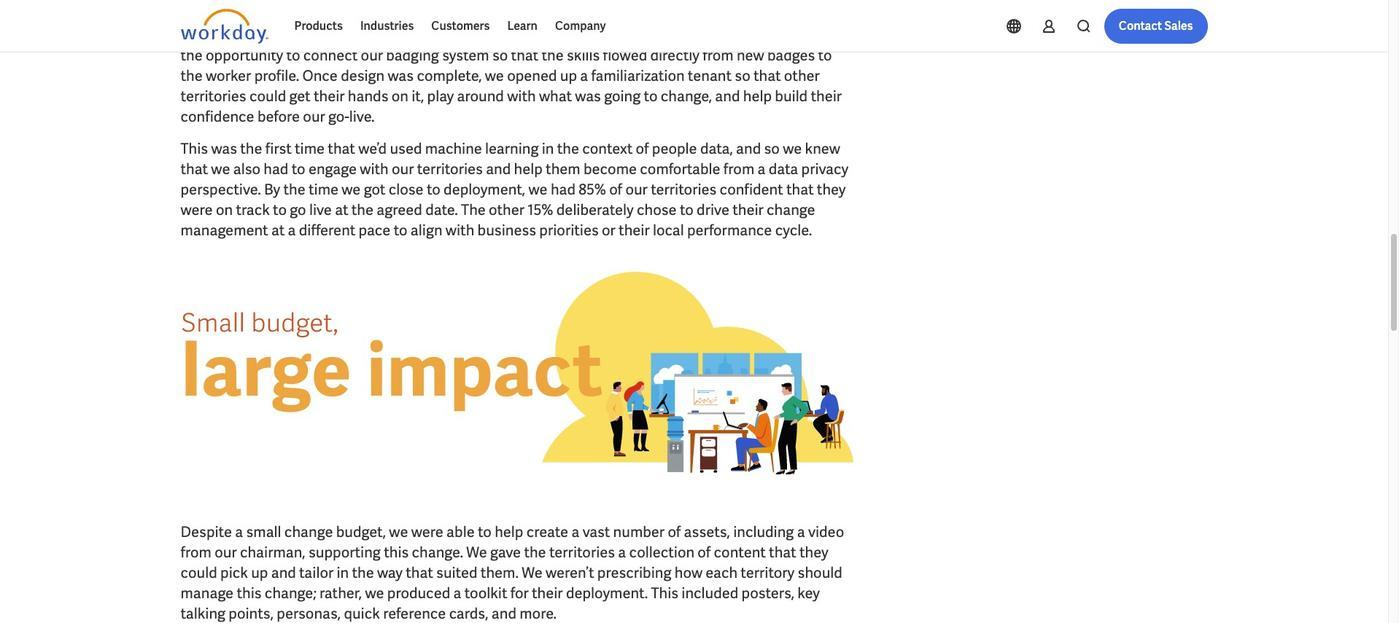 Task type: locate. For each thing, give the bounding box(es) containing it.
new
[[737, 46, 764, 65]]

and up change;
[[271, 564, 296, 583]]

0 vertical spatial other
[[784, 67, 820, 86]]

territories inside the during design, we focused on those processes where the skills were very relevant and where we could also nudge people to refresh their skills regularly, driven by machine learning in workday. we also took the opportunity to connect our badging system so that the skills flowed directly from new badges to the worker profile. once design was complete, we opened up a familiarization tenant so that other territories could get their hands on it, play around with what was going to change, and help build their confidence before our go-live.
[[181, 87, 246, 106]]

and down for
[[492, 605, 517, 624]]

able
[[447, 523, 475, 542]]

we up badges
[[761, 26, 782, 45]]

0 vertical spatial in
[[683, 26, 695, 45]]

1 vertical spatial this
[[651, 585, 679, 604]]

0 horizontal spatial change
[[284, 523, 333, 542]]

on left it,
[[392, 87, 409, 106]]

2 horizontal spatial was
[[575, 87, 601, 106]]

0 vertical spatial machine
[[566, 26, 623, 45]]

skills down the company dropdown button
[[567, 46, 600, 65]]

our down 'used'
[[392, 160, 414, 179]]

time up engage
[[295, 140, 325, 158]]

and
[[716, 5, 741, 24], [715, 87, 740, 106], [736, 140, 761, 158], [486, 160, 511, 179], [271, 564, 296, 583], [492, 605, 517, 624]]

industries button
[[352, 9, 423, 44]]

1 horizontal spatial was
[[388, 67, 414, 86]]

territories up weren't
[[549, 544, 615, 563]]

from up tenant
[[703, 46, 734, 65]]

also inside the 'this was the first time that we'd used machine learning in the context of people data, and so we knew that we also had to engage with our territories and help them become comfortable from a data privacy perspective. by the time we got close to deployment, we had 85% of our territories confident that they were on track to go live at the agreed date. the other 15% deliberately chose to drive their change management at a different pace to align with business priorities or their local performance cycle.'
[[233, 160, 261, 179]]

0 horizontal spatial could
[[181, 564, 217, 583]]

each
[[706, 564, 738, 583]]

2 vertical spatial help
[[495, 523, 524, 542]]

go-
[[328, 107, 349, 126]]

where up driven
[[488, 5, 529, 24]]

talking
[[181, 605, 226, 624]]

so up data
[[764, 140, 780, 158]]

our up pick
[[215, 544, 237, 563]]

time
[[295, 140, 325, 158], [309, 180, 339, 199]]

0 horizontal spatial at
[[271, 221, 285, 240]]

0 vertical spatial up
[[560, 67, 577, 86]]

tenant
[[688, 67, 732, 86]]

2 where from the left
[[744, 5, 785, 24]]

up down chairman,
[[251, 564, 268, 583]]

2 horizontal spatial so
[[764, 140, 780, 158]]

0 horizontal spatial people
[[255, 26, 300, 45]]

1 horizontal spatial also
[[233, 160, 261, 179]]

took
[[815, 26, 845, 45]]

1 horizontal spatial where
[[744, 5, 785, 24]]

of down the become
[[609, 180, 623, 199]]

that up perspective.
[[181, 160, 208, 179]]

1 horizontal spatial were
[[411, 523, 444, 542]]

this
[[384, 544, 409, 563], [237, 585, 262, 604]]

1 vertical spatial were
[[181, 201, 213, 220]]

we up perspective.
[[211, 160, 230, 179]]

their right build
[[811, 87, 842, 106]]

0 horizontal spatial machine
[[425, 140, 482, 158]]

to down the agreed
[[394, 221, 408, 240]]

first
[[265, 140, 292, 158]]

2 horizontal spatial also
[[785, 26, 812, 45]]

1 horizontal spatial at
[[335, 201, 348, 220]]

play
[[427, 87, 454, 106]]

going
[[604, 87, 641, 106]]

deliberately
[[557, 201, 634, 220]]

help
[[743, 87, 772, 106], [514, 160, 543, 179], [495, 523, 524, 542]]

this down how
[[651, 585, 679, 604]]

of down assets,
[[698, 544, 711, 563]]

complete,
[[417, 67, 482, 86]]

we right budget,
[[389, 523, 408, 542]]

tailor
[[299, 564, 334, 583]]

change,
[[661, 87, 712, 106]]

0 horizontal spatial had
[[264, 160, 289, 179]]

gave
[[490, 544, 521, 563]]

territories
[[181, 87, 246, 106], [417, 160, 483, 179], [651, 180, 717, 199], [549, 544, 615, 563]]

1 vertical spatial help
[[514, 160, 543, 179]]

1 vertical spatial change
[[284, 523, 333, 542]]

0 vertical spatial we
[[761, 26, 782, 45]]

we up data
[[783, 140, 802, 158]]

that up engage
[[328, 140, 355, 158]]

0 vertical spatial learning
[[626, 26, 680, 45]]

on up management
[[216, 201, 233, 220]]

2 vertical spatial were
[[411, 523, 444, 542]]

learning inside the during design, we focused on those processes where the skills were very relevant and where we could also nudge people to refresh their skills regularly, driven by machine learning in workday. we also took the opportunity to connect our badging system so that the skills flowed directly from new badges to the worker profile. once design was complete, we opened up a familiarization tenant so that other territories could get their hands on it, play around with what was going to change, and help build their confidence before our go-live.
[[626, 26, 680, 45]]

1 vertical spatial from
[[724, 160, 755, 179]]

at
[[335, 201, 348, 220], [271, 221, 285, 240]]

up inside the during design, we focused on those processes where the skills were very relevant and where we could also nudge people to refresh their skills regularly, driven by machine learning in workday. we also took the opportunity to connect our badging system so that the skills flowed directly from new badges to the worker profile. once design was complete, we opened up a familiarization tenant so that other territories could get their hands on it, play around with what was going to change, and help build their confidence before our go-live.
[[560, 67, 577, 86]]

they up should on the right
[[800, 544, 829, 563]]

so inside the 'this was the first time that we'd used machine learning in the context of people data, and so we knew that we also had to engage with our territories and help them become comfortable from a data privacy perspective. by the time we got close to deployment, we had 85% of our territories confident that they were on track to go live at the agreed date. the other 15% deliberately chose to drive their change management at a different pace to align with business priorities or their local performance cycle.'
[[764, 140, 780, 158]]

design
[[341, 67, 385, 86]]

we up quick
[[365, 585, 384, 604]]

the left way
[[352, 564, 374, 583]]

they down privacy in the right of the page
[[817, 180, 846, 199]]

hands
[[348, 87, 389, 106]]

become
[[584, 160, 637, 179]]

0 horizontal spatial were
[[181, 201, 213, 220]]

also up badges
[[785, 26, 812, 45]]

0 vertical spatial on
[[357, 5, 374, 24]]

we'd
[[358, 140, 387, 158]]

0 horizontal spatial learning
[[485, 140, 539, 158]]

1 horizontal spatial up
[[560, 67, 577, 86]]

1 vertical spatial they
[[800, 544, 829, 563]]

at right live
[[335, 201, 348, 220]]

2 vertical spatial in
[[337, 564, 349, 583]]

learning up the 'deployment,'
[[485, 140, 539, 158]]

2 horizontal spatial on
[[392, 87, 409, 106]]

skills up badging at the left of page
[[404, 26, 438, 45]]

this down confidence
[[181, 140, 208, 158]]

create
[[527, 523, 569, 542]]

manage
[[181, 585, 234, 604]]

confident
[[720, 180, 783, 199]]

data
[[769, 160, 798, 179]]

deployment.
[[566, 585, 648, 604]]

go
[[290, 201, 306, 220]]

produced
[[387, 585, 450, 604]]

0 horizontal spatial up
[[251, 564, 268, 583]]

the
[[461, 201, 486, 220]]

products button
[[286, 9, 352, 44]]

key
[[798, 585, 820, 604]]

could inside the despite a small change budget, we were able to help create a vast number of assets, including a video from our chairman, supporting this change. we gave the territories a collection of content that they could pick up and tailor in the way that suited them. we weren't prescribing how each territory should manage this change; rather, we produced a toolkit for their deployment. this included posters, key talking points, personas, quick reference cards, and more.
[[181, 564, 217, 583]]

0 horizontal spatial on
[[216, 201, 233, 220]]

in
[[683, 26, 695, 45], [542, 140, 554, 158], [337, 564, 349, 583]]

2 vertical spatial could
[[181, 564, 217, 583]]

in down supporting
[[337, 564, 349, 583]]

before
[[258, 107, 300, 126]]

1 horizontal spatial machine
[[566, 26, 623, 45]]

their down confident
[[733, 201, 764, 220]]

to down the focused
[[304, 26, 317, 45]]

that
[[511, 46, 539, 65], [754, 67, 781, 86], [328, 140, 355, 158], [181, 160, 208, 179], [787, 180, 814, 199], [769, 544, 797, 563], [406, 564, 433, 583]]

people up comfortable
[[652, 140, 697, 158]]

customers
[[432, 18, 490, 34]]

1 vertical spatial on
[[392, 87, 409, 106]]

local
[[653, 221, 684, 240]]

to left go
[[273, 201, 287, 220]]

1 horizontal spatial learning
[[626, 26, 680, 45]]

content
[[714, 544, 766, 563]]

time up live
[[309, 180, 339, 199]]

machine right 'used'
[[425, 140, 482, 158]]

1 horizontal spatial we
[[522, 564, 543, 583]]

1 horizontal spatial other
[[784, 67, 820, 86]]

change up the 'cycle.'
[[767, 201, 816, 220]]

a left the video
[[797, 523, 805, 542]]

their up more.
[[532, 585, 563, 604]]

contact sales link
[[1105, 9, 1208, 44]]

change inside the 'this was the first time that we'd used machine learning in the context of people data, and so we knew that we also had to engage with our territories and help them become comfortable from a data privacy perspective. by the time we got close to deployment, we had 85% of our territories confident that they were on track to go live at the agreed date. the other 15% deliberately chose to drive their change management at a different pace to align with business priorities or their local performance cycle.'
[[767, 201, 816, 220]]

learning
[[626, 26, 680, 45], [485, 140, 539, 158]]

with
[[507, 87, 536, 106], [360, 160, 389, 179], [446, 221, 475, 240]]

badges
[[768, 46, 815, 65]]

people inside the 'this was the first time that we'd used machine learning in the context of people data, and so we knew that we also had to engage with our territories and help them become comfortable from a data privacy perspective. by the time we got close to deployment, we had 85% of our territories confident that they were on track to go live at the agreed date. the other 15% deliberately chose to drive their change management at a different pace to align with business priorities or their local performance cycle.'
[[652, 140, 697, 158]]

0 vertical spatial they
[[817, 180, 846, 199]]

at down "by"
[[271, 221, 285, 240]]

from inside the 'this was the first time that we'd used machine learning in the context of people data, and so we knew that we also had to engage with our territories and help them become comfortable from a data privacy perspective. by the time we got close to deployment, we had 85% of our territories confident that they were on track to go live at the agreed date. the other 15% deliberately chose to drive their change management at a different pace to align with business priorities or their local performance cycle.'
[[724, 160, 755, 179]]

data,
[[700, 140, 733, 158]]

to up date.
[[427, 180, 441, 199]]

we down able
[[467, 544, 487, 563]]

we inside the during design, we focused on those processes where the skills were very relevant and where we could also nudge people to refresh their skills regularly, driven by machine learning in workday. we also took the opportunity to connect our badging system so that the skills flowed directly from new badges to the worker profile. once design was complete, we opened up a familiarization tenant so that other territories could get their hands on it, play around with what was going to change, and help build their confidence before our go-live.
[[761, 26, 782, 45]]

regularly,
[[441, 26, 500, 45]]

2 horizontal spatial with
[[507, 87, 536, 106]]

their down those
[[370, 26, 401, 45]]

2 vertical spatial with
[[446, 221, 475, 240]]

them
[[546, 160, 581, 179]]

0 horizontal spatial we
[[467, 544, 487, 563]]

learn
[[507, 18, 538, 34]]

2 vertical spatial so
[[764, 140, 780, 158]]

were inside the despite a small change budget, we were able to help create a vast number of assets, including a video from our chairman, supporting this change. we gave the territories a collection of content that they could pick up and tailor in the way that suited them. we weren't prescribing how each territory should manage this change; rather, we produced a toolkit for their deployment. this included posters, key talking points, personas, quick reference cards, and more.
[[411, 523, 444, 542]]

1 horizontal spatial could
[[250, 87, 286, 106]]

and up workday.
[[716, 5, 741, 24]]

to
[[304, 26, 317, 45], [286, 46, 300, 65], [818, 46, 832, 65], [644, 87, 658, 106], [292, 160, 305, 179], [427, 180, 441, 199], [273, 201, 287, 220], [680, 201, 694, 220], [394, 221, 408, 240], [478, 523, 492, 542]]

0 vertical spatial were
[[593, 5, 625, 24]]

0 vertical spatial change
[[767, 201, 816, 220]]

we
[[279, 5, 298, 24], [788, 5, 807, 24], [485, 67, 504, 86], [783, 140, 802, 158], [211, 160, 230, 179], [342, 180, 361, 199], [529, 180, 548, 199], [389, 523, 408, 542], [365, 585, 384, 604]]

up
[[560, 67, 577, 86], [251, 564, 268, 583]]

were down perspective.
[[181, 201, 213, 220]]

0 horizontal spatial where
[[488, 5, 529, 24]]

0 vertical spatial this
[[384, 544, 409, 563]]

0 horizontal spatial was
[[211, 140, 237, 158]]

go to the homepage image
[[181, 9, 268, 44]]

1 horizontal spatial with
[[446, 221, 475, 240]]

on up refresh
[[357, 5, 374, 24]]

0 horizontal spatial this
[[181, 140, 208, 158]]

1 vertical spatial we
[[467, 544, 487, 563]]

our inside the despite a small change budget, we were able to help create a vast number of assets, including a video from our chairman, supporting this change. we gave the territories a collection of content that they could pick up and tailor in the way that suited them. we weren't prescribing how each territory should manage this change; rather, we produced a toolkit for their deployment. this included posters, key talking points, personas, quick reference cards, and more.
[[215, 544, 237, 563]]

1 horizontal spatial people
[[652, 140, 697, 158]]

0 vertical spatial this
[[181, 140, 208, 158]]

2 vertical spatial from
[[181, 544, 212, 563]]

0 horizontal spatial so
[[493, 46, 508, 65]]

1 vertical spatial this
[[237, 585, 262, 604]]

1 horizontal spatial change
[[767, 201, 816, 220]]

had down them
[[551, 180, 576, 199]]

that down new
[[754, 67, 781, 86]]

were up change.
[[411, 523, 444, 542]]

machine up flowed
[[566, 26, 623, 45]]

also down during
[[181, 26, 208, 45]]

0 vertical spatial time
[[295, 140, 325, 158]]

skills up by
[[557, 5, 590, 24]]

1 vertical spatial in
[[542, 140, 554, 158]]

a inside the during design, we focused on those processes where the skills were very relevant and where we could also nudge people to refresh their skills regularly, driven by machine learning in workday. we also took the opportunity to connect our badging system so that the skills flowed directly from new badges to the worker profile. once design was complete, we opened up a familiarization tenant so that other territories could get their hands on it, play around with what was going to change, and help build their confidence before our go-live.
[[580, 67, 588, 86]]

a down the company dropdown button
[[580, 67, 588, 86]]

pick
[[220, 564, 248, 583]]

to right able
[[478, 523, 492, 542]]

0 vertical spatial help
[[743, 87, 772, 106]]

territories inside the despite a small change budget, we were able to help create a vast number of assets, including a video from our chairman, supporting this change. we gave the territories a collection of content that they could pick up and tailor in the way that suited them. we weren't prescribing how each territory should manage this change; rather, we produced a toolkit for their deployment. this included posters, key talking points, personas, quick reference cards, and more.
[[549, 544, 615, 563]]

0 vertical spatial with
[[507, 87, 536, 106]]

was right what
[[575, 87, 601, 106]]

could
[[810, 5, 847, 24], [250, 87, 286, 106], [181, 564, 217, 583]]

2 horizontal spatial we
[[761, 26, 782, 45]]

0 vertical spatial people
[[255, 26, 300, 45]]

their down once
[[314, 87, 345, 106]]

this
[[181, 140, 208, 158], [651, 585, 679, 604]]

other up build
[[784, 67, 820, 86]]

and up the 'deployment,'
[[486, 160, 511, 179]]

1 vertical spatial was
[[575, 87, 601, 106]]

cards,
[[449, 605, 489, 624]]

opportunity
[[206, 46, 283, 65]]

in up them
[[542, 140, 554, 158]]

could up took
[[810, 5, 847, 24]]

1 vertical spatial so
[[735, 67, 751, 86]]

assets,
[[684, 523, 730, 542]]

sales
[[1165, 18, 1193, 34]]

1 vertical spatial people
[[652, 140, 697, 158]]

1 horizontal spatial this
[[651, 585, 679, 604]]

was down confidence
[[211, 140, 237, 158]]

in down relevant
[[683, 26, 695, 45]]

despite
[[181, 523, 232, 542]]

posters,
[[742, 585, 795, 604]]

0 vertical spatial could
[[810, 5, 847, 24]]

our up design
[[361, 46, 383, 65]]

this inside the 'this was the first time that we'd used machine learning in the context of people data, and so we knew that we also had to engage with our territories and help them become comfortable from a data privacy perspective. by the time we got close to deployment, we had 85% of our territories confident that they were on track to go live at the agreed date. the other 15% deliberately chose to drive their change management at a different pace to align with business priorities or their local performance cycle.'
[[181, 140, 208, 158]]

to inside the despite a small change budget, we were able to help create a vast number of assets, including a video from our chairman, supporting this change. we gave the territories a collection of content that they could pick up and tailor in the way that suited them. we weren't prescribing how each territory should manage this change; rather, we produced a toolkit for their deployment. this included posters, key talking points, personas, quick reference cards, and more.
[[478, 523, 492, 542]]

during design, we focused on those processes where the skills were very relevant and where we could also nudge people to refresh their skills regularly, driven by machine learning in workday. we also took the opportunity to connect our badging system so that the skills flowed directly from new badges to the worker profile. once design was complete, we opened up a familiarization tenant so that other territories could get their hands on it, play around with what was going to change, and help build their confidence before our go-live.
[[181, 5, 847, 126]]

0 vertical spatial skills
[[557, 5, 590, 24]]

1 vertical spatial with
[[360, 160, 389, 179]]

1 vertical spatial machine
[[425, 140, 482, 158]]

other up business
[[489, 201, 525, 220]]

so down driven
[[493, 46, 508, 65]]

quick
[[344, 605, 380, 624]]

we up for
[[522, 564, 543, 583]]

up inside the despite a small change budget, we were able to help create a vast number of assets, including a video from our chairman, supporting this change. we gave the territories a collection of content that they could pick up and tailor in the way that suited them. we weren't prescribing how each territory should manage this change; rather, we produced a toolkit for their deployment. this included posters, key talking points, personas, quick reference cards, and more.
[[251, 564, 268, 583]]

learning inside the 'this was the first time that we'd used machine learning in the context of people data, and so we knew that we also had to engage with our territories and help them become comfortable from a data privacy perspective. by the time we got close to deployment, we had 85% of our territories confident that they were on track to go live at the agreed date. the other 15% deliberately chose to drive their change management at a different pace to align with business priorities or their local performance cycle.'
[[485, 140, 539, 158]]

2 horizontal spatial could
[[810, 5, 847, 24]]

we left got
[[342, 180, 361, 199]]

small budget, large impact image
[[181, 253, 854, 476]]

other inside the 'this was the first time that we'd used machine learning in the context of people data, and so we knew that we also had to engage with our territories and help them become comfortable from a data privacy perspective. by the time we got close to deployment, we had 85% of our territories confident that they were on track to go live at the agreed date. the other 15% deliberately chose to drive their change management at a different pace to align with business priorities or their local performance cycle.'
[[489, 201, 525, 220]]

design,
[[228, 5, 275, 24]]

0 horizontal spatial in
[[337, 564, 349, 583]]

0 horizontal spatial other
[[489, 201, 525, 220]]

that down data
[[787, 180, 814, 199]]

2 vertical spatial on
[[216, 201, 233, 220]]

1 horizontal spatial so
[[735, 67, 751, 86]]

points,
[[229, 605, 274, 624]]

0 horizontal spatial this
[[237, 585, 262, 604]]

were left very in the top left of the page
[[593, 5, 625, 24]]

where up workday.
[[744, 5, 785, 24]]

help left build
[[743, 87, 772, 106]]

supporting
[[309, 544, 381, 563]]

badging
[[386, 46, 439, 65]]

0 vertical spatial from
[[703, 46, 734, 65]]

this up way
[[384, 544, 409, 563]]

1 horizontal spatial in
[[542, 140, 554, 158]]

2 horizontal spatial in
[[683, 26, 695, 45]]

1 vertical spatial had
[[551, 180, 576, 199]]

a down suited
[[453, 585, 462, 604]]

up up what
[[560, 67, 577, 86]]

small
[[246, 523, 281, 542]]

1 where from the left
[[488, 5, 529, 24]]

we right design,
[[279, 5, 298, 24]]

from inside the despite a small change budget, we were able to help create a vast number of assets, including a video from our chairman, supporting this change. we gave the territories a collection of content that they could pick up and tailor in the way that suited them. we weren't prescribing how each territory should manage this change; rather, we produced a toolkit for their deployment. this included posters, key talking points, personas, quick reference cards, and more.
[[181, 544, 212, 563]]

comfortable
[[640, 160, 721, 179]]

live.
[[349, 107, 375, 126]]

used
[[390, 140, 422, 158]]

help up gave
[[495, 523, 524, 542]]

15%
[[528, 201, 554, 220]]

2 horizontal spatial were
[[593, 5, 625, 24]]

should
[[798, 564, 843, 583]]

1 vertical spatial other
[[489, 201, 525, 220]]

products
[[294, 18, 343, 34]]

help inside the despite a small change budget, we were able to help create a vast number of assets, including a video from our chairman, supporting this change. we gave the territories a collection of content that they could pick up and tailor in the way that suited them. we weren't prescribing how each territory should manage this change; rather, we produced a toolkit for their deployment. this included posters, key talking points, personas, quick reference cards, and more.
[[495, 523, 524, 542]]

from inside the during design, we focused on those processes where the skills were very relevant and where we could also nudge people to refresh their skills regularly, driven by machine learning in workday. we also took the opportunity to connect our badging system so that the skills flowed directly from new badges to the worker profile. once design was complete, we opened up a familiarization tenant so that other territories could get their hands on it, play around with what was going to change, and help build their confidence before our go-live.
[[703, 46, 734, 65]]



Task type: vqa. For each thing, say whether or not it's contained in the screenshot.
rightmost greater
no



Task type: describe. For each thing, give the bounding box(es) containing it.
toolkit
[[465, 585, 507, 604]]

in inside the during design, we focused on those processes where the skills were very relevant and where we could also nudge people to refresh their skills regularly, driven by machine learning in workday. we also took the opportunity to connect our badging system so that the skills flowed directly from new badges to the worker profile. once design was complete, we opened up a familiarization tenant so that other territories could get their hands on it, play around with what was going to change, and help build their confidence before our go-live.
[[683, 26, 695, 45]]

the down create
[[524, 544, 546, 563]]

machine inside the during design, we focused on those processes where the skills were very relevant and where we could also nudge people to refresh their skills regularly, driven by machine learning in workday. we also took the opportunity to connect our badging system so that the skills flowed directly from new badges to the worker profile. once design was complete, we opened up a familiarization tenant so that other territories could get their hands on it, play around with what was going to change, and help build their confidence before our go-live.
[[566, 26, 623, 45]]

change.
[[412, 544, 463, 563]]

a down go
[[288, 221, 296, 240]]

relevant
[[659, 5, 713, 24]]

prescribing
[[597, 564, 672, 583]]

contact
[[1119, 18, 1162, 34]]

very
[[628, 5, 656, 24]]

collection
[[629, 544, 695, 563]]

live
[[309, 201, 332, 220]]

connect
[[303, 46, 358, 65]]

chairman,
[[240, 544, 306, 563]]

business
[[478, 221, 536, 240]]

0 vertical spatial at
[[335, 201, 348, 220]]

engage
[[309, 160, 357, 179]]

of right context
[[636, 140, 649, 158]]

to up profile.
[[286, 46, 300, 65]]

1 horizontal spatial this
[[384, 544, 409, 563]]

different
[[299, 221, 356, 240]]

the up by
[[532, 5, 554, 24]]

personas,
[[277, 605, 341, 624]]

that up produced at the left bottom
[[406, 564, 433, 583]]

in inside the 'this was the first time that we'd used machine learning in the context of people data, and so we knew that we also had to engage with our territories and help them become comfortable from a data privacy perspective. by the time we got close to deployment, we had 85% of our territories confident that they were on track to go live at the agreed date. the other 15% deliberately chose to drive their change management at a different pace to align with business priorities or their local performance cycle.'
[[542, 140, 554, 158]]

by
[[264, 180, 280, 199]]

chose
[[637, 201, 677, 220]]

machine inside the 'this was the first time that we'd used machine learning in the context of people data, and so we knew that we also had to engage with our territories and help them become comfortable from a data privacy perspective. by the time we got close to deployment, we had 85% of our territories confident that they were on track to go live at the agreed date. the other 15% deliberately chose to drive their change management at a different pace to align with business priorities or their local performance cycle.'
[[425, 140, 482, 158]]

1 horizontal spatial on
[[357, 5, 374, 24]]

build
[[775, 87, 808, 106]]

knew
[[805, 140, 841, 158]]

profile.
[[254, 67, 299, 86]]

agreed
[[377, 201, 422, 220]]

0 horizontal spatial with
[[360, 160, 389, 179]]

we up 15%
[[529, 180, 548, 199]]

change inside the despite a small change budget, we were able to help create a vast number of assets, including a video from our chairman, supporting this change. we gave the territories a collection of content that they could pick up and tailor in the way that suited them. we weren't prescribing how each territory should manage this change; rather, we produced a toolkit for their deployment. this included posters, key talking points, personas, quick reference cards, and more.
[[284, 523, 333, 542]]

our up chose
[[626, 180, 648, 199]]

rather,
[[320, 585, 362, 604]]

contact sales
[[1119, 18, 1193, 34]]

was inside the 'this was the first time that we'd used machine learning in the context of people data, and so we knew that we also had to engage with our territories and help them become comfortable from a data privacy perspective. by the time we got close to deployment, we had 85% of our territories confident that they were on track to go live at the agreed date. the other 15% deliberately chose to drive their change management at a different pace to align with business priorities or their local performance cycle.'
[[211, 140, 237, 158]]

they inside the 'this was the first time that we'd used machine learning in the context of people data, and so we knew that we also had to engage with our territories and help them become comfortable from a data privacy perspective. by the time we got close to deployment, we had 85% of our territories confident that they were on track to go live at the agreed date. the other 15% deliberately chose to drive their change management at a different pace to align with business priorities or their local performance cycle.'
[[817, 180, 846, 199]]

1 vertical spatial could
[[250, 87, 286, 106]]

help inside the during design, we focused on those processes where the skills were very relevant and where we could also nudge people to refresh their skills regularly, driven by machine learning in workday. we also took the opportunity to connect our badging system so that the skills flowed directly from new badges to the worker profile. once design was complete, we opened up a familiarization tenant so that other territories could get their hands on it, play around with what was going to change, and help build their confidence before our go-live.
[[743, 87, 772, 106]]

focused
[[301, 5, 353, 24]]

2 vertical spatial we
[[522, 564, 543, 583]]

the up them
[[557, 140, 579, 158]]

nudge
[[211, 26, 252, 45]]

to left drive
[[680, 201, 694, 220]]

their inside the despite a small change budget, we were able to help create a vast number of assets, including a video from our chairman, supporting this change. we gave the territories a collection of content that they could pick up and tailor in the way that suited them. we weren't prescribing how each territory should manage this change; rather, we produced a toolkit for their deployment. this included posters, key talking points, personas, quick reference cards, and more.
[[532, 585, 563, 604]]

this was the first time that we'd used machine learning in the context of people data, and so we knew that we also had to engage with our territories and help them become comfortable from a data privacy perspective. by the time we got close to deployment, we had 85% of our territories confident that they were on track to go live at the agreed date. the other 15% deliberately chose to drive their change management at a different pace to align with business priorities or their local performance cycle.
[[181, 140, 849, 240]]

a up prescribing
[[618, 544, 626, 563]]

with inside the during design, we focused on those processes where the skills were very relevant and where we could also nudge people to refresh their skills regularly, driven by machine learning in workday. we also took the opportunity to connect our badging system so that the skills flowed directly from new badges to the worker profile. once design was complete, we opened up a familiarization tenant so that other territories could get their hands on it, play around with what was going to change, and help build their confidence before our go-live.
[[507, 87, 536, 106]]

1 horizontal spatial had
[[551, 180, 576, 199]]

help inside the 'this was the first time that we'd used machine learning in the context of people data, and so we knew that we also had to engage with our territories and help them become comfortable from a data privacy perspective. by the time we got close to deployment, we had 85% of our territories confident that they were on track to go live at the agreed date. the other 15% deliberately chose to drive their change management at a different pace to align with business priorities or their local performance cycle.'
[[514, 160, 543, 179]]

0 vertical spatial had
[[264, 160, 289, 179]]

reference
[[383, 605, 446, 624]]

got
[[364, 180, 386, 199]]

the up go
[[283, 180, 306, 199]]

for
[[511, 585, 529, 604]]

were inside the 'this was the first time that we'd used machine learning in the context of people data, and so we knew that we also had to engage with our territories and help them become comfortable from a data privacy perspective. by the time we got close to deployment, we had 85% of our territories confident that they were on track to go live at the agreed date. the other 15% deliberately chose to drive their change management at a different pace to align with business priorities or their local performance cycle.'
[[181, 201, 213, 220]]

customers button
[[423, 9, 499, 44]]

confidence
[[181, 107, 254, 126]]

pace
[[359, 221, 391, 240]]

1 vertical spatial skills
[[404, 26, 438, 45]]

a left data
[[758, 160, 766, 179]]

company
[[555, 18, 606, 34]]

suited
[[436, 564, 478, 583]]

workday.
[[698, 26, 758, 45]]

despite a small change budget, we were able to help create a vast number of assets, including a video from our chairman, supporting this change. we gave the territories a collection of content that they could pick up and tailor in the way that suited them. we weren't prescribing how each territory should manage this change; rather, we produced a toolkit for their deployment. this included posters, key talking points, personas, quick reference cards, and more.
[[181, 523, 844, 624]]

company button
[[547, 9, 615, 44]]

by
[[548, 26, 563, 45]]

they inside the despite a small change budget, we were able to help create a vast number of assets, including a video from our chairman, supporting this change. we gave the territories a collection of content that they could pick up and tailor in the way that suited them. we weren't prescribing how each territory should manage this change; rather, we produced a toolkit for their deployment. this included posters, key talking points, personas, quick reference cards, and more.
[[800, 544, 829, 563]]

2 vertical spatial skills
[[567, 46, 600, 65]]

them.
[[481, 564, 519, 583]]

their right or at the top left of page
[[619, 221, 650, 240]]

we up around
[[485, 67, 504, 86]]

privacy
[[802, 160, 849, 179]]

performance
[[687, 221, 772, 240]]

our left go-
[[303, 107, 325, 126]]

cycle.
[[775, 221, 812, 240]]

that down driven
[[511, 46, 539, 65]]

once
[[302, 67, 338, 86]]

people inside the during design, we focused on those processes where the skills were very relevant and where we could also nudge people to refresh their skills regularly, driven by machine learning in workday. we also took the opportunity to connect our badging system so that the skills flowed directly from new badges to the worker profile. once design was complete, we opened up a familiarization tenant so that other territories could get their hands on it, play around with what was going to change, and help build their confidence before our go-live.
[[255, 26, 300, 45]]

date.
[[426, 201, 458, 220]]

the left worker
[[181, 67, 203, 86]]

familiarization
[[591, 67, 685, 86]]

driven
[[503, 26, 545, 45]]

the up the pace
[[352, 201, 374, 220]]

and right 'data,'
[[736, 140, 761, 158]]

1 vertical spatial at
[[271, 221, 285, 240]]

on inside the 'this was the first time that we'd used machine learning in the context of people data, and so we knew that we also had to engage with our territories and help them become comfortable from a data privacy perspective. by the time we got close to deployment, we had 85% of our territories confident that they were on track to go live at the agreed date. the other 15% deliberately chose to drive their change management at a different pace to align with business priorities or their local performance cycle.'
[[216, 201, 233, 220]]

a left the small
[[235, 523, 243, 542]]

other inside the during design, we focused on those processes where the skills were very relevant and where we could also nudge people to refresh their skills regularly, driven by machine learning in workday. we also took the opportunity to connect our badging system so that the skills flowed directly from new badges to the worker profile. once design was complete, we opened up a familiarization tenant so that other territories could get their hands on it, play around with what was going to change, and help build their confidence before our go-live.
[[784, 67, 820, 86]]

change;
[[265, 585, 317, 604]]

0 horizontal spatial also
[[181, 26, 208, 45]]

territory
[[741, 564, 795, 583]]

this inside the despite a small change budget, we were able to help create a vast number of assets, including a video from our chairman, supporting this change. we gave the territories a collection of content that they could pick up and tailor in the way that suited them. we weren't prescribing how each territory should manage this change; rather, we produced a toolkit for their deployment. this included posters, key talking points, personas, quick reference cards, and more.
[[651, 585, 679, 604]]

align
[[411, 221, 443, 240]]

the down by
[[542, 46, 564, 65]]

including
[[734, 523, 794, 542]]

get
[[289, 87, 311, 106]]

and down tenant
[[715, 87, 740, 106]]

context
[[582, 140, 633, 158]]

0 vertical spatial so
[[493, 46, 508, 65]]

we up badges
[[788, 5, 807, 24]]

the down during
[[181, 46, 203, 65]]

85%
[[579, 180, 606, 199]]

that up the territory
[[769, 544, 797, 563]]

were inside the during design, we focused on those processes where the skills were very relevant and where we could also nudge people to refresh their skills regularly, driven by machine learning in workday. we also took the opportunity to connect our badging system so that the skills flowed directly from new badges to the worker profile. once design was complete, we opened up a familiarization tenant so that other territories could get their hands on it, play around with what was going to change, and help build their confidence before our go-live.
[[593, 5, 625, 24]]

in inside the despite a small change budget, we were able to help create a vast number of assets, including a video from our chairman, supporting this change. we gave the territories a collection of content that they could pick up and tailor in the way that suited them. we weren't prescribing how each territory should manage this change; rather, we produced a toolkit for their deployment. this included posters, key talking points, personas, quick reference cards, and more.
[[337, 564, 349, 583]]

video
[[808, 523, 844, 542]]

it,
[[412, 87, 424, 106]]

territories down comfortable
[[651, 180, 717, 199]]

number
[[613, 523, 665, 542]]

worker
[[206, 67, 251, 86]]

to down familiarization
[[644, 87, 658, 106]]

close
[[389, 180, 424, 199]]

way
[[377, 564, 403, 583]]

priorities
[[539, 221, 599, 240]]

to down took
[[818, 46, 832, 65]]

vast
[[583, 523, 610, 542]]

opened
[[507, 67, 557, 86]]

a left vast
[[572, 523, 580, 542]]

more.
[[520, 605, 557, 624]]

industries
[[360, 18, 414, 34]]

0 vertical spatial was
[[388, 67, 414, 86]]

1 vertical spatial time
[[309, 180, 339, 199]]

of up the collection
[[668, 523, 681, 542]]

around
[[457, 87, 504, 106]]

how
[[675, 564, 703, 583]]

those
[[377, 5, 414, 24]]

deployment,
[[444, 180, 526, 199]]

territories up the 'deployment,'
[[417, 160, 483, 179]]

to down first on the left of the page
[[292, 160, 305, 179]]

the left first on the left of the page
[[240, 140, 262, 158]]

track
[[236, 201, 270, 220]]



